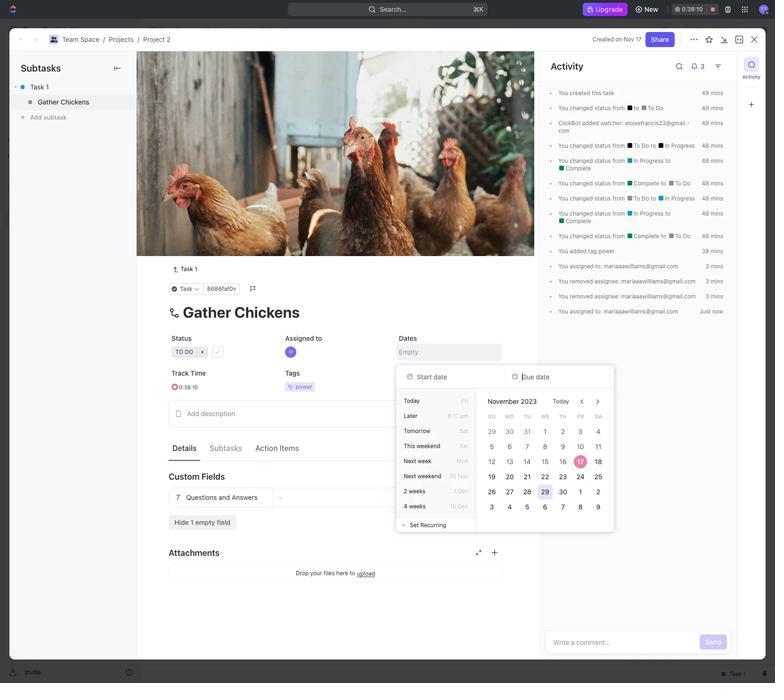Task type: vqa. For each thing, say whether or not it's contained in the screenshot.


Task type: describe. For each thing, give the bounding box(es) containing it.
1 48 from the top
[[702, 142, 709, 149]]

to inside drop your files here to upload
[[350, 570, 355, 577]]

this weekend
[[404, 443, 440, 450]]

0 vertical spatial 8
[[543, 443, 547, 451]]

added watcher:
[[581, 120, 625, 127]]

details button
[[169, 440, 200, 457]]

to: for 3 mins
[[595, 263, 602, 270]]

board link
[[174, 85, 194, 98]]

drop
[[296, 570, 309, 577]]

you created this task
[[558, 90, 614, 97]]

assigned for 3 mins
[[570, 263, 594, 270]]

10
[[577, 443, 584, 451]]

5 48 from the top
[[702, 210, 709, 217]]

4 you from the top
[[558, 157, 568, 164]]

subtasks inside button
[[210, 444, 242, 453]]

19
[[488, 473, 495, 481]]

49 mins for changed status from
[[702, 105, 723, 112]]

Start date text field
[[417, 373, 495, 381]]

your
[[310, 570, 322, 577]]

next weekend
[[404, 473, 441, 480]]

later
[[404, 413, 418, 420]]

and
[[219, 494, 230, 502]]

assigned
[[285, 335, 314, 343]]

questions
[[186, 494, 217, 502]]

1 removed from the top
[[570, 278, 593, 285]]

1 horizontal spatial add task button
[[242, 131, 282, 142]]

2 you removed assignee: mariaaawilliams@gmail.com from the top
[[558, 293, 696, 300]]

4 changed status from from the top
[[568, 180, 627, 187]]

23
[[559, 473, 567, 481]]

add down task 2
[[190, 196, 202, 204]]

13 mins from the top
[[711, 293, 723, 300]]

time
[[191, 370, 206, 378]]

status
[[172, 335, 192, 343]]

today button
[[547, 394, 575, 410]]

8 mins from the top
[[711, 210, 723, 217]]

10 you from the top
[[558, 263, 568, 270]]

customize
[[695, 87, 728, 95]]

2 weeks
[[404, 488, 426, 495]]

2023
[[521, 398, 537, 406]]

team for team space
[[158, 26, 175, 34]]

add task for top add task button
[[707, 60, 736, 68]]

7 status from the top
[[595, 233, 611, 240]]

6 status from the top
[[595, 210, 611, 217]]

team for team space / projects / project 2
[[62, 35, 79, 43]]

4 from from the top
[[613, 180, 625, 187]]

tu
[[524, 414, 531, 420]]

1 horizontal spatial 5
[[525, 503, 529, 511]]

16
[[559, 458, 567, 466]]

13 you from the top
[[558, 308, 568, 315]]

we
[[541, 414, 549, 420]]

1 horizontal spatial 8
[[579, 503, 583, 511]]

favorites button
[[4, 135, 36, 146]]

25 nov
[[449, 473, 468, 480]]

0 vertical spatial task 1
[[30, 83, 49, 91]]

search...
[[380, 5, 407, 13]]

details
[[172, 444, 197, 453]]

created
[[570, 90, 590, 97]]

table
[[286, 87, 303, 95]]

1 vertical spatial add task
[[253, 133, 278, 140]]

0 horizontal spatial projects link
[[109, 35, 134, 43]]

add up customize
[[707, 60, 720, 68]]

fields
[[202, 472, 225, 482]]

24
[[577, 473, 585, 481]]

1 vertical spatial task 1
[[190, 164, 209, 172]]

created on nov 17
[[593, 36, 642, 43]]

team space
[[158, 26, 196, 34]]

15 for 15
[[542, 458, 549, 466]]

user group image for tree inside sidebar navigation
[[10, 185, 17, 190]]

you assigned to: mariaaawilliams@gmail.com for 3 mins
[[558, 263, 678, 270]]

7 you from the top
[[558, 210, 568, 217]]

0 vertical spatial subtasks
[[21, 63, 61, 74]]

8 you from the top
[[558, 233, 568, 240]]

1 you removed assignee: mariaaawilliams@gmail.com from the top
[[558, 278, 696, 285]]

3 3 mins from the top
[[706, 293, 723, 300]]

3 you from the top
[[558, 142, 568, 149]]

track
[[172, 370, 189, 378]]

0 horizontal spatial 5
[[490, 443, 494, 451]]

12 mins from the top
[[711, 278, 723, 285]]

5 48 mins from the top
[[702, 210, 723, 217]]

1 49 mins from the top
[[702, 90, 723, 97]]

2 vertical spatial task 1
[[181, 266, 197, 273]]

dec for 1 dec
[[458, 488, 468, 495]]

1 vertical spatial task 1 link
[[169, 264, 201, 275]]

user group image
[[50, 37, 57, 42]]

1 48 mins from the top
[[702, 142, 723, 149]]

0 vertical spatial 9
[[561, 443, 565, 451]]

2 vertical spatial project
[[164, 56, 206, 72]]

1 vertical spatial project
[[143, 35, 165, 43]]

12 you from the top
[[558, 293, 568, 300]]

0 horizontal spatial 6
[[508, 443, 512, 451]]

⌘k
[[473, 5, 484, 13]]

1 mins from the top
[[711, 90, 723, 97]]

1 button for 2
[[212, 180, 225, 189]]

fri
[[462, 398, 468, 405]]

custom fields element
[[169, 488, 502, 531]]

th
[[559, 414, 567, 420]]

6 mins from the top
[[711, 180, 723, 187]]

you assigned to: mariaaawilliams@gmail.com for just now
[[558, 308, 678, 315]]

november
[[488, 398, 519, 406]]

0 vertical spatial project
[[260, 26, 282, 34]]

weeks for 2 weeks
[[409, 488, 426, 495]]

38 mins
[[702, 248, 723, 255]]

add left description
[[187, 410, 199, 418]]

2 changed status from from the top
[[568, 142, 627, 149]]

7 changed from the top
[[570, 233, 593, 240]]

5 status from the top
[[595, 195, 611, 202]]

6:11 pm
[[448, 413, 468, 420]]

empty
[[195, 519, 215, 527]]

tags
[[285, 370, 300, 378]]

25 for 25 nov
[[449, 473, 456, 480]]

this
[[592, 90, 602, 97]]

gather chickens
[[38, 98, 89, 106]]

add description
[[187, 410, 235, 418]]

0 horizontal spatial 4
[[404, 503, 408, 510]]

customize button
[[683, 85, 731, 98]]

6 changed status from from the top
[[568, 210, 627, 217]]

items
[[280, 444, 299, 453]]

Search tasks... text field
[[658, 107, 752, 121]]

1 horizontal spatial 7
[[561, 503, 565, 511]]

fr
[[577, 414, 584, 420]]

gather
[[38, 98, 59, 106]]

hide button
[[485, 108, 505, 120]]

0 vertical spatial add task button
[[701, 57, 741, 72]]

gantt
[[320, 87, 337, 95]]

eloisefrancis23@gmail.
[[625, 120, 690, 127]]

board
[[176, 87, 194, 95]]

tag
[[588, 248, 597, 255]]

28
[[523, 488, 532, 496]]

2 status from the top
[[595, 142, 611, 149]]

0 horizontal spatial today
[[404, 398, 420, 405]]

2 mins from the top
[[711, 105, 723, 112]]

empty button
[[396, 344, 502, 361]]

18
[[595, 458, 602, 466]]

just
[[700, 308, 711, 315]]

clickbot
[[558, 120, 581, 127]]

activity inside task sidebar navigation tab list
[[743, 74, 761, 80]]

1 changed status from from the top
[[568, 105, 627, 112]]

1 3 mins from the top
[[706, 263, 723, 270]]

files
[[324, 570, 335, 577]]

3 status from the top
[[595, 157, 611, 164]]

on
[[616, 36, 622, 43]]

1 vertical spatial added
[[570, 248, 587, 255]]

0 vertical spatial 7
[[526, 443, 529, 451]]

invite
[[25, 668, 41, 676]]

table link
[[284, 85, 303, 98]]

here
[[336, 570, 348, 577]]

just now
[[700, 308, 723, 315]]

0 vertical spatial task 1 link
[[9, 80, 136, 95]]

week
[[418, 458, 432, 465]]

1 dec
[[454, 488, 468, 495]]

action items button
[[252, 440, 303, 457]]

6 48 mins from the top
[[702, 233, 723, 240]]

49 for changed status from
[[702, 105, 709, 112]]

dates
[[399, 335, 417, 343]]

0 horizontal spatial project 2
[[164, 56, 220, 72]]

sa
[[595, 414, 602, 420]]

0 horizontal spatial team space link
[[62, 35, 99, 43]]

pm
[[460, 413, 468, 420]]

6:11
[[448, 413, 458, 420]]

1 horizontal spatial 29
[[541, 488, 549, 496]]

1 vertical spatial 9
[[597, 503, 601, 511]]

new button
[[631, 2, 664, 17]]

you added tag power
[[558, 248, 615, 255]]

dashboards link
[[4, 94, 137, 109]]

1 vertical spatial 6
[[543, 503, 547, 511]]

home link
[[4, 46, 137, 61]]

task sidebar content section
[[539, 51, 737, 660]]

3 changed status from from the top
[[568, 157, 627, 164]]

custom fields
[[169, 472, 225, 482]]

13
[[506, 458, 513, 466]]

0 vertical spatial nov
[[624, 36, 634, 43]]



Task type: locate. For each thing, give the bounding box(es) containing it.
0 horizontal spatial nov
[[458, 473, 468, 480]]

weeks down 2 weeks
[[409, 503, 426, 510]]

attachments
[[169, 548, 220, 558]]

weeks for 4 weeks
[[409, 503, 426, 510]]

added right clickbot
[[582, 120, 599, 127]]

activity inside task sidebar content section
[[551, 61, 584, 72]]

user group image
[[150, 28, 156, 33], [10, 185, 17, 190]]

1 horizontal spatial nov
[[624, 36, 634, 43]]

1 25 from the left
[[449, 473, 456, 480]]

0 vertical spatial share
[[662, 26, 680, 34]]

november 2023
[[488, 398, 537, 406]]

com
[[558, 120, 690, 134]]

drop your files here to upload
[[296, 570, 375, 578]]

attachments button
[[169, 542, 502, 565]]

1 assignee: from the top
[[595, 278, 620, 285]]

1 horizontal spatial activity
[[743, 74, 761, 80]]

add task
[[707, 60, 736, 68], [253, 133, 278, 140], [190, 196, 218, 204]]

1 you assigned to: mariaaawilliams@gmail.com from the top
[[558, 263, 678, 270]]

user group image inside tree
[[10, 185, 17, 190]]

25 for 25
[[595, 473, 603, 481]]

1 vertical spatial share
[[651, 35, 669, 43]]

27
[[506, 488, 514, 496]]

0 vertical spatial assignee:
[[595, 278, 620, 285]]

1 horizontal spatial 17
[[636, 36, 642, 43]]

inbox link
[[4, 62, 137, 77]]

0 horizontal spatial activity
[[551, 61, 584, 72]]

1 vertical spatial add task button
[[242, 131, 282, 142]]

17
[[636, 36, 642, 43], [577, 458, 584, 466]]

hide for hide 1 empty field
[[174, 519, 189, 527]]

30 down mo
[[506, 428, 514, 436]]

calendar
[[240, 87, 268, 95]]

user group image inside team space link
[[150, 28, 156, 33]]

1 vertical spatial projects
[[109, 35, 134, 43]]

0 vertical spatial space
[[177, 26, 196, 34]]

4 changed from the top
[[570, 180, 593, 187]]

5 mins from the top
[[711, 157, 723, 164]]

0 vertical spatial to:
[[595, 263, 602, 270]]

inbox
[[23, 65, 39, 73]]

2 3 mins from the top
[[706, 278, 723, 285]]

dec up 15 dec
[[458, 488, 468, 495]]

49 mins for added watcher:
[[702, 120, 723, 127]]

projects
[[215, 26, 240, 34], [109, 35, 134, 43]]

4 status from the top
[[595, 180, 611, 187]]

1 horizontal spatial subtasks
[[210, 444, 242, 453]]

1 vertical spatial subtasks
[[210, 444, 242, 453]]

chickens
[[61, 98, 89, 106]]

action
[[255, 444, 278, 453]]

1 sat from the top
[[460, 428, 468, 435]]

0 horizontal spatial projects
[[109, 35, 134, 43]]

to do
[[646, 105, 663, 112], [632, 142, 651, 149], [674, 180, 691, 187], [632, 195, 651, 202], [175, 223, 193, 230], [674, 233, 691, 240]]

1 vertical spatial next
[[404, 473, 416, 480]]

7 up 14 on the right
[[526, 443, 529, 451]]

sat down pm
[[460, 428, 468, 435]]

dec down 1 dec
[[458, 503, 468, 510]]

1 assigned from the top
[[570, 263, 594, 270]]

add task button down calendar link
[[242, 131, 282, 142]]

today inside button
[[553, 398, 569, 405]]

new
[[645, 5, 658, 13]]

1 horizontal spatial team space link
[[147, 25, 198, 36]]

status
[[595, 105, 611, 112], [595, 142, 611, 149], [595, 157, 611, 164], [595, 180, 611, 187], [595, 195, 611, 202], [595, 210, 611, 217], [595, 233, 611, 240]]

mo
[[505, 414, 514, 420]]

1 dec from the top
[[458, 488, 468, 495]]

added left 'tag'
[[570, 248, 587, 255]]

Due date text field
[[522, 373, 600, 381]]

do
[[656, 105, 663, 112], [642, 142, 649, 149], [683, 180, 691, 187], [642, 195, 649, 202], [184, 223, 193, 230], [683, 233, 691, 240]]

2 49 from the top
[[702, 105, 709, 112]]

empty
[[399, 348, 418, 356]]

weekend up week
[[417, 443, 440, 450]]

1 to: from the top
[[595, 263, 602, 270]]

2 from from the top
[[613, 142, 625, 149]]

3 48 from the top
[[702, 180, 709, 187]]

0 horizontal spatial hide
[[174, 519, 189, 527]]

25 up 1 dec
[[449, 473, 456, 480]]

2 vertical spatial add task button
[[186, 195, 222, 206]]

2 vertical spatial 49 mins
[[702, 120, 723, 127]]

share down new button
[[662, 26, 680, 34]]

1 status from the top
[[595, 105, 611, 112]]

add
[[707, 60, 720, 68], [253, 133, 264, 140], [190, 196, 202, 204], [187, 410, 199, 418]]

26
[[488, 488, 496, 496]]

11 you from the top
[[558, 278, 568, 285]]

add task for bottommost add task button
[[190, 196, 218, 204]]

add task down task 2
[[190, 196, 218, 204]]

from
[[613, 105, 625, 112], [613, 142, 625, 149], [613, 157, 625, 164], [613, 180, 625, 187], [613, 195, 625, 202], [613, 210, 625, 217], [613, 233, 625, 240]]

9 mins from the top
[[711, 233, 723, 240]]

add task button down task 2
[[186, 195, 222, 206]]

0 horizontal spatial 30
[[506, 428, 514, 436]]

1 inside custom fields element
[[191, 519, 194, 527]]

custom
[[169, 472, 200, 482]]

15 up the '22'
[[542, 458, 549, 466]]

2 horizontal spatial add task
[[707, 60, 736, 68]]

6 down the '22'
[[543, 503, 547, 511]]

1 vertical spatial weeks
[[409, 503, 426, 510]]

8 down 24
[[579, 503, 583, 511]]

9 down 18
[[597, 503, 601, 511]]

1 from from the top
[[613, 105, 625, 112]]

1 vertical spatial team
[[62, 35, 79, 43]]

29 down the su
[[488, 428, 496, 436]]

2 vertical spatial 49
[[702, 120, 709, 127]]

1 next from the top
[[404, 458, 416, 465]]

0 vertical spatial 49
[[702, 90, 709, 97]]

/
[[200, 26, 202, 34], [244, 26, 246, 34], [103, 35, 105, 43], [138, 35, 139, 43]]

1 horizontal spatial task 1 link
[[169, 264, 201, 275]]

favorites
[[8, 137, 32, 144]]

15 down 1 dec
[[450, 503, 456, 510]]

7 mins from the top
[[711, 195, 723, 202]]

8
[[543, 443, 547, 451], [579, 503, 583, 511]]

you assigned to: mariaaawilliams@gmail.com
[[558, 263, 678, 270], [558, 308, 678, 315]]

7 down 23
[[561, 503, 565, 511]]

task sidebar navigation tab list
[[741, 57, 762, 112]]

set recurring
[[410, 522, 446, 529]]

1 horizontal spatial space
[[177, 26, 196, 34]]

automations
[[694, 26, 734, 34]]

6 you from the top
[[558, 195, 568, 202]]

1 horizontal spatial hide
[[489, 110, 502, 117]]

25 down 18
[[595, 473, 603, 481]]

30 down 23
[[559, 488, 567, 496]]

space for team space
[[177, 26, 196, 34]]

6 up the 13
[[508, 443, 512, 451]]

1 changed from the top
[[570, 105, 593, 112]]

task 2
[[190, 180, 210, 188]]

6 changed from the top
[[570, 210, 593, 217]]

this
[[404, 443, 415, 450]]

0 vertical spatial next
[[404, 458, 416, 465]]

1 horizontal spatial project 2
[[260, 26, 288, 34]]

subtasks button
[[206, 440, 246, 457]]

1 horizontal spatial 15
[[542, 458, 549, 466]]

next left week
[[404, 458, 416, 465]]

1 vertical spatial you assigned to: mariaaawilliams@gmail.com
[[558, 308, 678, 315]]

29 down the '22'
[[541, 488, 549, 496]]

su
[[488, 414, 496, 420]]

1 vertical spatial 15
[[450, 503, 456, 510]]

8 up the '22'
[[543, 443, 547, 451]]

today up later
[[404, 398, 420, 405]]

answers
[[232, 494, 258, 502]]

2 changed from the top
[[570, 142, 593, 149]]

4 48 mins from the top
[[702, 195, 723, 202]]

0 vertical spatial weekend
[[417, 443, 440, 450]]

0 vertical spatial 3 mins
[[706, 263, 723, 270]]

0 vertical spatial removed
[[570, 278, 593, 285]]

sat
[[460, 428, 468, 435], [460, 443, 468, 450]]

subtasks up fields
[[210, 444, 242, 453]]

sat for tomorrow
[[460, 428, 468, 435]]

0 vertical spatial 1 button
[[211, 163, 224, 172]]

sat up 'mon' at the bottom right
[[460, 443, 468, 450]]

3 mins from the top
[[711, 120, 723, 127]]

1 horizontal spatial project 2 link
[[248, 25, 290, 36]]

set
[[410, 522, 419, 529]]

4 down 27
[[508, 503, 512, 511]]

0 horizontal spatial space
[[80, 35, 99, 43]]

0 vertical spatial you assigned to: mariaaawilliams@gmail.com
[[558, 263, 678, 270]]

hide inside button
[[489, 110, 502, 117]]

user group image for right team space link
[[150, 28, 156, 33]]

2 you assigned to: mariaaawilliams@gmail.com from the top
[[558, 308, 678, 315]]

3 changed from the top
[[570, 157, 593, 164]]

in
[[175, 133, 181, 140], [665, 142, 670, 149], [634, 157, 639, 164], [665, 195, 670, 202], [634, 210, 639, 217]]

add task button
[[701, 57, 741, 72], [242, 131, 282, 142], [186, 195, 222, 206]]

0 vertical spatial added
[[582, 120, 599, 127]]

3 mins
[[706, 263, 723, 270], [706, 278, 723, 285], [706, 293, 723, 300]]

projects link
[[204, 25, 243, 36], [109, 35, 134, 43]]

assigned
[[570, 263, 594, 270], [570, 308, 594, 315]]

2 vertical spatial 3 mins
[[706, 293, 723, 300]]

dec for 15 dec
[[458, 503, 468, 510]]

weekend for this weekend
[[417, 443, 440, 450]]

0 horizontal spatial 25
[[449, 473, 456, 480]]

2 removed from the top
[[570, 293, 593, 300]]

14
[[524, 458, 531, 466]]

add task button up customize
[[701, 57, 741, 72]]

1 horizontal spatial projects link
[[204, 25, 243, 36]]

1 vertical spatial user group image
[[10, 185, 17, 190]]

next up 2 weeks
[[404, 473, 416, 480]]

2 you from the top
[[558, 105, 568, 112]]

0 horizontal spatial 7
[[526, 443, 529, 451]]

2 sat from the top
[[460, 443, 468, 450]]

0 horizontal spatial task 1 link
[[9, 80, 136, 95]]

hide for hide
[[489, 110, 502, 117]]

assignees
[[393, 110, 421, 117]]

15 dec
[[450, 503, 468, 510]]

1 vertical spatial to:
[[595, 308, 602, 315]]

1 horizontal spatial 6
[[543, 503, 547, 511]]

1 vertical spatial hide
[[174, 519, 189, 527]]

tree inside sidebar navigation
[[4, 164, 137, 291]]

user group image down spaces
[[10, 185, 17, 190]]

5 changed status from from the top
[[568, 195, 627, 202]]

1 horizontal spatial 4
[[508, 503, 512, 511]]

2 49 mins from the top
[[702, 105, 723, 112]]

1 button for 1
[[211, 163, 224, 172]]

subtasks down home
[[21, 63, 61, 74]]

1 vertical spatial 17
[[577, 458, 584, 466]]

dashboards
[[23, 97, 59, 105]]

eloisefrancis23@gmail. com
[[558, 120, 690, 134]]

tomorrow
[[404, 428, 430, 435]]

38
[[702, 248, 709, 255]]

upload
[[357, 571, 375, 578]]

2 horizontal spatial add task button
[[701, 57, 741, 72]]

1 vertical spatial removed
[[570, 293, 593, 300]]

2 horizontal spatial 4
[[596, 428, 601, 436]]

0 vertical spatial 17
[[636, 36, 642, 43]]

5 down the 28
[[525, 503, 529, 511]]

4 down 2 weeks
[[404, 503, 408, 510]]

17 right on on the top of page
[[636, 36, 642, 43]]

10 mins from the top
[[711, 248, 723, 255]]

nov down 'mon' at the bottom right
[[458, 473, 468, 480]]

1 vertical spatial nov
[[458, 473, 468, 480]]

tree
[[4, 164, 137, 291]]

task 1
[[30, 83, 49, 91], [190, 164, 209, 172], [181, 266, 197, 273]]

2 25 from the left
[[595, 473, 603, 481]]

sidebar navigation
[[0, 19, 141, 684]]

8686faf0v
[[207, 286, 236, 293]]

2 next from the top
[[404, 473, 416, 480]]

today up th
[[553, 398, 569, 405]]

3 49 from the top
[[702, 120, 709, 127]]

0 vertical spatial activity
[[551, 61, 584, 72]]

next for next weekend
[[404, 473, 416, 480]]

to: for just now
[[595, 308, 602, 315]]

2 to: from the top
[[595, 308, 602, 315]]

1 vertical spatial assignee:
[[595, 293, 620, 300]]

5 up 12
[[490, 443, 494, 451]]

space for team space / projects / project 2
[[80, 35, 99, 43]]

4
[[596, 428, 601, 436], [404, 503, 408, 510], [508, 503, 512, 511]]

5 changed from the top
[[570, 195, 593, 202]]

complete
[[564, 165, 591, 172], [632, 180, 661, 187], [564, 218, 591, 225], [632, 233, 661, 240]]

21
[[524, 473, 531, 481]]

add down calendar link
[[253, 133, 264, 140]]

9 up 16
[[561, 443, 565, 451]]

9 you from the top
[[558, 248, 568, 255]]

description
[[201, 410, 235, 418]]

list
[[212, 87, 223, 95]]

0 vertical spatial projects
[[215, 26, 240, 34]]

0 vertical spatial weeks
[[409, 488, 426, 495]]

share down new
[[651, 35, 669, 43]]

1 vertical spatial weekend
[[418, 473, 441, 480]]

11 mins from the top
[[711, 263, 723, 270]]

today
[[404, 398, 420, 405], [553, 398, 569, 405]]

4 weeks
[[404, 503, 426, 510]]

add task down "calendar"
[[253, 133, 278, 140]]

1 horizontal spatial 30
[[559, 488, 567, 496]]

assignees button
[[381, 108, 425, 120]]

1 horizontal spatial projects
[[215, 26, 240, 34]]

2 assigned from the top
[[570, 308, 594, 315]]

5 you from the top
[[558, 180, 568, 187]]

you removed assignee: mariaaawilliams@gmail.com
[[558, 278, 696, 285], [558, 293, 696, 300]]

user group image left team space
[[150, 28, 156, 33]]

2 dec from the top
[[458, 503, 468, 510]]

1 vertical spatial assigned
[[570, 308, 594, 315]]

15 for 15 dec
[[450, 503, 456, 510]]

6 from from the top
[[613, 210, 625, 217]]

1 vertical spatial 8
[[579, 503, 583, 511]]

7 from from the top
[[613, 233, 625, 240]]

share button
[[656, 23, 685, 38], [645, 32, 675, 47]]

2 48 mins from the top
[[702, 157, 723, 164]]

6 48 from the top
[[702, 233, 709, 240]]

2 assignee: from the top
[[595, 293, 620, 300]]

4 48 from the top
[[702, 195, 709, 202]]

0 vertical spatial 30
[[506, 428, 514, 436]]

sat for this weekend
[[460, 443, 468, 450]]

17 up 24
[[577, 458, 584, 466]]

1 49 from the top
[[702, 90, 709, 97]]

weeks up 4 weeks
[[409, 488, 426, 495]]

Edit task name text field
[[169, 304, 502, 322]]

0 horizontal spatial 15
[[450, 503, 456, 510]]

1 horizontal spatial today
[[553, 398, 569, 405]]

1 vertical spatial 3 mins
[[706, 278, 723, 285]]

1 vertical spatial space
[[80, 35, 99, 43]]

nov right on on the top of page
[[624, 36, 634, 43]]

task 1 link
[[9, 80, 136, 95], [169, 264, 201, 275]]

0 vertical spatial sat
[[460, 428, 468, 435]]

1 you from the top
[[558, 90, 568, 97]]

0 vertical spatial 29
[[488, 428, 496, 436]]

you
[[558, 90, 568, 97], [558, 105, 568, 112], [558, 142, 568, 149], [558, 157, 568, 164], [558, 180, 568, 187], [558, 195, 568, 202], [558, 210, 568, 217], [558, 233, 568, 240], [558, 248, 568, 255], [558, 263, 568, 270], [558, 278, 568, 285], [558, 293, 568, 300], [558, 308, 568, 315]]

2 48 from the top
[[702, 157, 709, 164]]

1 vertical spatial 49
[[702, 105, 709, 112]]

weekend for next weekend
[[418, 473, 441, 480]]

3 49 mins from the top
[[702, 120, 723, 127]]

weekend down week
[[418, 473, 441, 480]]

48
[[702, 142, 709, 149], [702, 157, 709, 164], [702, 180, 709, 187], [702, 195, 709, 202], [702, 210, 709, 217], [702, 233, 709, 240]]

team space link
[[147, 25, 198, 36], [62, 35, 99, 43]]

4 up 11
[[596, 428, 601, 436]]

1 vertical spatial 30
[[559, 488, 567, 496]]

49 for added watcher:
[[702, 120, 709, 127]]

questions and answers
[[186, 494, 258, 502]]

1
[[46, 83, 49, 91], [206, 164, 209, 172], [220, 164, 223, 171], [221, 180, 224, 188], [195, 266, 197, 273], [544, 428, 547, 436], [454, 488, 456, 495], [579, 488, 582, 496], [191, 519, 194, 527]]

progress
[[182, 133, 213, 140], [671, 142, 695, 149], [640, 157, 664, 164], [671, 195, 695, 202], [640, 210, 664, 217]]

assigned for just now
[[570, 308, 594, 315]]

docs
[[23, 81, 38, 89]]

5 from from the top
[[613, 195, 625, 202]]

3 from from the top
[[613, 157, 625, 164]]

hide inside custom fields element
[[174, 519, 189, 527]]

4 mins from the top
[[711, 142, 723, 149]]

12
[[488, 458, 495, 466]]

send
[[706, 639, 722, 647]]

assigned to
[[285, 335, 322, 343]]

1 horizontal spatial add task
[[253, 133, 278, 140]]

7 changed status from from the top
[[568, 233, 627, 240]]

0 horizontal spatial project 2 link
[[143, 35, 170, 43]]

3 48 mins from the top
[[702, 180, 723, 187]]

0 horizontal spatial team
[[62, 35, 79, 43]]

0 vertical spatial 49 mins
[[702, 90, 723, 97]]

0 horizontal spatial user group image
[[10, 185, 17, 190]]

7
[[526, 443, 529, 451], [561, 503, 565, 511]]

next for next week
[[404, 458, 416, 465]]

created
[[593, 36, 614, 43]]

add task up customize
[[707, 60, 736, 68]]



